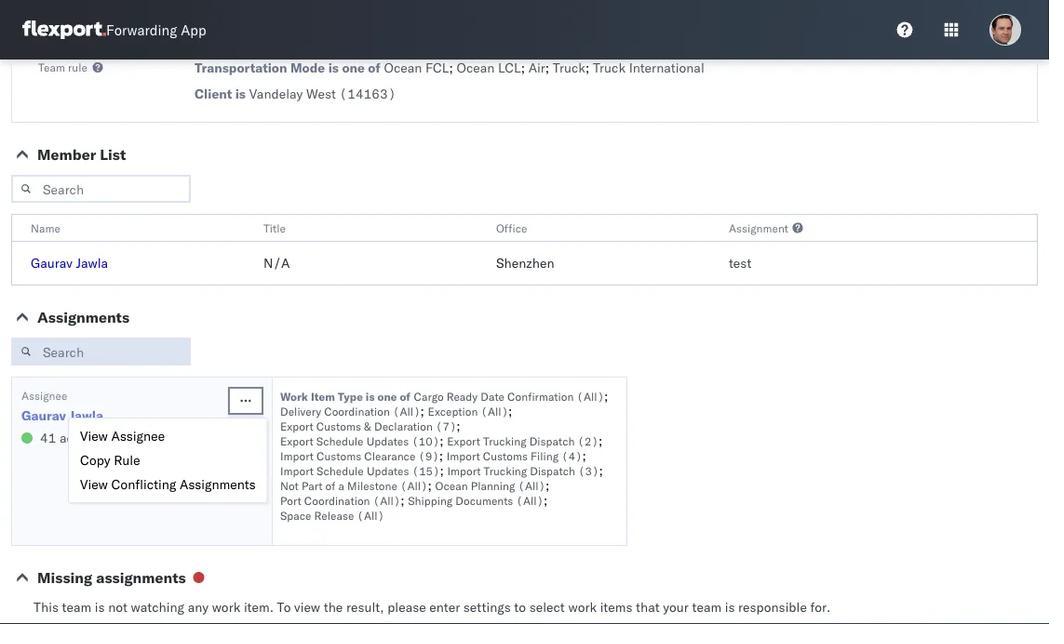 Task type: vqa. For each thing, say whether or not it's contained in the screenshot.
Clearance
yes



Task type: locate. For each thing, give the bounding box(es) containing it.
is
[[329, 60, 339, 76], [235, 86, 246, 102], [366, 390, 375, 404], [95, 600, 105, 616], [725, 600, 735, 616]]

0 horizontal spatial one
[[342, 60, 365, 76]]

assignments left the not
[[180, 477, 256, 493]]

customs left &
[[317, 420, 361, 434]]

(3)
[[579, 464, 599, 478]]

0 horizontal spatial truck
[[553, 60, 586, 76]]

(14163)
[[340, 86, 396, 102]]

1 vertical spatial assignments
[[180, 477, 256, 493]]

vandelay west (14163)
[[249, 86, 396, 102]]

work
[[280, 390, 308, 404]]

1 vertical spatial jawla
[[69, 408, 103, 424]]

is down transportation
[[235, 86, 246, 102]]

transportation mode is one of
[[195, 60, 381, 76]]

cargo ready date confirmation (all) ; delivery coordination (all) ; exception (all) ; export customs & declaration (7) ; export schedule updates (10) ; export trucking dispatch (2) ; import customs clearance (9) ; import customs filing (4) ; import schedule updates (15) ; import trucking dispatch (3) ; not part of a milestone (all) ; ocean planning (all) ; port coordination (all) ; shipping documents (all) ; space release (all)
[[280, 388, 609, 523]]

gaurav jawla link down name at the top of the page
[[31, 255, 108, 272]]

truck
[[553, 60, 586, 76], [593, 60, 626, 76]]

of left the cargo
[[400, 390, 411, 404]]

forwarding app link
[[22, 20, 206, 39]]

0 vertical spatial schedule
[[317, 435, 364, 448]]

shipping
[[408, 494, 453, 508]]

0 horizontal spatial assignee
[[21, 389, 67, 403]]

office
[[496, 221, 528, 235]]

gaurav inside assignee gaurav jawla
[[21, 408, 66, 424]]

0 vertical spatial jawla
[[76, 255, 108, 272]]

0 vertical spatial updates
[[367, 435, 409, 448]]

is right the type
[[366, 390, 375, 404]]

gaurav down name at the top of the page
[[31, 255, 73, 272]]

gaurav
[[31, 255, 73, 272], [21, 408, 66, 424]]

(all)
[[577, 390, 605, 404], [393, 405, 421, 419], [481, 405, 509, 419], [401, 479, 428, 493], [518, 479, 546, 493], [373, 494, 401, 508], [516, 494, 544, 508], [357, 509, 385, 523]]

forwarding
[[106, 21, 177, 39]]

ready
[[447, 390, 478, 404]]

assignment
[[729, 221, 789, 235]]

enter
[[430, 600, 460, 616]]

gaurav jawla
[[31, 255, 108, 272]]

1 vertical spatial assignee
[[111, 428, 165, 445]]

of
[[368, 60, 381, 76], [400, 390, 411, 404], [326, 479, 336, 493]]

please
[[388, 600, 426, 616]]

1 vertical spatial dispatch
[[530, 464, 576, 478]]

assignments
[[37, 308, 130, 327], [180, 477, 256, 493]]

search text field up assignee gaurav jawla
[[11, 338, 191, 366]]

view assignee copy rule view conflicting assignments
[[80, 428, 256, 493]]

;
[[449, 60, 453, 76], [521, 60, 525, 76], [546, 60, 550, 76], [586, 60, 590, 76], [605, 388, 609, 404], [421, 403, 425, 419], [509, 403, 513, 419], [457, 418, 461, 434], [440, 433, 444, 449], [599, 433, 603, 449], [439, 448, 443, 464], [583, 448, 587, 464], [440, 462, 444, 479], [599, 462, 603, 479], [428, 477, 432, 494], [546, 477, 550, 494], [401, 492, 405, 509], [544, 492, 548, 509]]

dispatch
[[530, 435, 575, 448], [530, 464, 576, 478]]

1 horizontal spatial truck
[[593, 60, 626, 76]]

2 view from the top
[[80, 477, 108, 493]]

1 vertical spatial coordination
[[304, 494, 370, 508]]

Search text field
[[11, 175, 191, 203], [11, 338, 191, 366]]

assignee inside assignee gaurav jawla
[[21, 389, 67, 403]]

work up rule
[[98, 430, 126, 447]]

coordination down the type
[[324, 405, 390, 419]]

41 active work items
[[40, 430, 162, 447]]

assignee inside view assignee copy rule view conflicting assignments
[[111, 428, 165, 445]]

select
[[530, 600, 565, 616]]

1 vertical spatial search text field
[[11, 338, 191, 366]]

forwarding app
[[106, 21, 206, 39]]

customs
[[317, 420, 361, 434], [317, 449, 362, 463], [483, 449, 528, 463]]

team right this
[[62, 600, 91, 616]]

2 truck from the left
[[593, 60, 626, 76]]

list
[[100, 145, 126, 164]]

1 horizontal spatial assignments
[[180, 477, 256, 493]]

gaurav jawla link
[[31, 255, 108, 272], [21, 407, 103, 426]]

dispatch up filing
[[530, 435, 575, 448]]

flexport. image
[[22, 20, 106, 39]]

(4)
[[562, 449, 583, 463]]

0 horizontal spatial assignments
[[37, 308, 130, 327]]

team
[[62, 600, 91, 616], [693, 600, 722, 616]]

assignee up 41
[[21, 389, 67, 403]]

1 vertical spatial gaurav
[[21, 408, 66, 424]]

responsible
[[739, 600, 807, 616]]

search text field down list
[[11, 175, 191, 203]]

assignments down the gaurav jawla
[[37, 308, 130, 327]]

coordination up release
[[304, 494, 370, 508]]

items up rule
[[130, 430, 162, 447]]

of left a
[[326, 479, 336, 493]]

export
[[280, 420, 314, 434], [280, 435, 314, 448], [447, 435, 481, 448]]

0 vertical spatial items
[[130, 430, 162, 447]]

one up the (14163)
[[342, 60, 365, 76]]

missing assignments
[[37, 569, 186, 588]]

ocean up shipping
[[435, 479, 468, 493]]

updates down clearance
[[367, 464, 409, 478]]

1 horizontal spatial of
[[368, 60, 381, 76]]

ocean left the lcl
[[457, 60, 495, 76]]

client is
[[195, 86, 246, 102]]

one up the declaration in the bottom of the page
[[378, 390, 397, 404]]

of up the (14163)
[[368, 60, 381, 76]]

ocean fcl ; ocean lcl ; air ; truck ; truck international
[[384, 60, 705, 76]]

jawla
[[76, 255, 108, 272], [69, 408, 103, 424]]

0 horizontal spatial of
[[326, 479, 336, 493]]

truck right "air"
[[553, 60, 586, 76]]

your
[[663, 600, 689, 616]]

gaurav up 41
[[21, 408, 66, 424]]

1 vertical spatial view
[[80, 477, 108, 493]]

0 vertical spatial coordination
[[324, 405, 390, 419]]

work right select
[[569, 600, 597, 616]]

1 vertical spatial schedule
[[317, 464, 364, 478]]

rule
[[114, 453, 140, 469]]

1 search text field from the top
[[11, 175, 191, 203]]

2 vertical spatial of
[[326, 479, 336, 493]]

view up copy
[[80, 428, 108, 445]]

release
[[314, 509, 354, 523]]

active
[[60, 430, 95, 447]]

space
[[280, 509, 312, 523]]

member
[[37, 145, 96, 164]]

0 vertical spatial trucking
[[483, 435, 527, 448]]

2 horizontal spatial of
[[400, 390, 411, 404]]

ocean
[[384, 60, 422, 76], [457, 60, 495, 76], [435, 479, 468, 493]]

1 vertical spatial items
[[600, 600, 633, 616]]

a
[[339, 479, 345, 493]]

result,
[[346, 600, 384, 616]]

dispatch down filing
[[530, 464, 576, 478]]

import
[[280, 449, 314, 463], [447, 449, 480, 463], [280, 464, 314, 478], [448, 464, 481, 478]]

the
[[324, 600, 343, 616]]

member list
[[37, 145, 126, 164]]

work
[[98, 430, 126, 447], [212, 600, 241, 616], [569, 600, 597, 616]]

is left not
[[95, 600, 105, 616]]

updates
[[367, 435, 409, 448], [367, 464, 409, 478]]

assignee
[[21, 389, 67, 403], [111, 428, 165, 445]]

team right your
[[693, 600, 722, 616]]

schedule
[[317, 435, 364, 448], [317, 464, 364, 478]]

0 vertical spatial assignee
[[21, 389, 67, 403]]

assignee up rule
[[111, 428, 165, 445]]

0 vertical spatial search text field
[[11, 175, 191, 203]]

1 view from the top
[[80, 428, 108, 445]]

1 horizontal spatial assignee
[[111, 428, 165, 445]]

is right mode
[[329, 60, 339, 76]]

1 horizontal spatial team
[[693, 600, 722, 616]]

0 horizontal spatial team
[[62, 600, 91, 616]]

client
[[195, 86, 232, 102]]

2 search text field from the top
[[11, 338, 191, 366]]

1 updates from the top
[[367, 435, 409, 448]]

coordination
[[324, 405, 390, 419], [304, 494, 370, 508]]

1 vertical spatial updates
[[367, 464, 409, 478]]

gaurav jawla link up 41
[[21, 407, 103, 426]]

1 vertical spatial gaurav jawla link
[[21, 407, 103, 426]]

declaration
[[374, 420, 433, 434]]

items left that
[[600, 600, 633, 616]]

1 vertical spatial one
[[378, 390, 397, 404]]

to
[[277, 600, 291, 616]]

1 team from the left
[[62, 600, 91, 616]]

(9)
[[419, 449, 439, 463]]

view down copy
[[80, 477, 108, 493]]

0 vertical spatial view
[[80, 428, 108, 445]]

assignee gaurav jawla
[[21, 389, 103, 424]]

0 vertical spatial dispatch
[[530, 435, 575, 448]]

truck left international
[[593, 60, 626, 76]]

updates up clearance
[[367, 435, 409, 448]]

trucking
[[483, 435, 527, 448], [484, 464, 527, 478]]

work right any
[[212, 600, 241, 616]]



Task type: describe. For each thing, give the bounding box(es) containing it.
watching
[[131, 600, 184, 616]]

0 vertical spatial one
[[342, 60, 365, 76]]

assignments inside view assignee copy rule view conflicting assignments
[[180, 477, 256, 493]]

fcl
[[426, 60, 449, 76]]

missing
[[37, 569, 92, 588]]

documents
[[456, 494, 514, 508]]

assignments
[[96, 569, 186, 588]]

app
[[181, 21, 206, 39]]

(15)
[[412, 464, 440, 478]]

conflicting
[[111, 477, 176, 493]]

0 horizontal spatial work
[[98, 430, 126, 447]]

mode
[[290, 60, 325, 76]]

item
[[311, 390, 335, 404]]

0 vertical spatial of
[[368, 60, 381, 76]]

ocean inside cargo ready date confirmation (all) ; delivery coordination (all) ; exception (all) ; export customs & declaration (7) ; export schedule updates (10) ; export trucking dispatch (2) ; import customs clearance (9) ; import customs filing (4) ; import schedule updates (15) ; import trucking dispatch (3) ; not part of a milestone (all) ; ocean planning (all) ; port coordination (all) ; shipping documents (all) ; space release (all)
[[435, 479, 468, 493]]

milestone
[[348, 479, 398, 493]]

lcl
[[498, 60, 521, 76]]

team rule
[[38, 60, 87, 74]]

is left responsible
[[725, 600, 735, 616]]

1 vertical spatial of
[[400, 390, 411, 404]]

delivery
[[280, 405, 321, 419]]

0 vertical spatial gaurav
[[31, 255, 73, 272]]

for.
[[811, 600, 831, 616]]

name
[[31, 221, 60, 235]]

customs up a
[[317, 449, 362, 463]]

part
[[302, 479, 323, 493]]

team
[[38, 60, 65, 74]]

2 updates from the top
[[367, 464, 409, 478]]

this
[[34, 600, 59, 616]]

1 horizontal spatial work
[[212, 600, 241, 616]]

41
[[40, 430, 56, 447]]

clearance
[[365, 449, 416, 463]]

0 horizontal spatial items
[[130, 430, 162, 447]]

1 vertical spatial trucking
[[484, 464, 527, 478]]

of inside cargo ready date confirmation (all) ; delivery coordination (all) ; exception (all) ; export customs & declaration (7) ; export schedule updates (10) ; export trucking dispatch (2) ; import customs clearance (9) ; import customs filing (4) ; import schedule updates (15) ; import trucking dispatch (3) ; not part of a milestone (all) ; ocean planning (all) ; port coordination (all) ; shipping documents (all) ; space release (all)
[[326, 479, 336, 493]]

rule
[[68, 60, 87, 74]]

vandelay
[[249, 86, 303, 102]]

any
[[188, 600, 209, 616]]

confirmation
[[508, 390, 574, 404]]

jawla inside assignee gaurav jawla
[[69, 408, 103, 424]]

1 truck from the left
[[553, 60, 586, 76]]

item.
[[244, 600, 274, 616]]

&
[[364, 420, 371, 434]]

type
[[338, 390, 363, 404]]

(2)
[[578, 435, 599, 448]]

title
[[264, 221, 286, 235]]

shenzhen
[[496, 255, 555, 272]]

cargo
[[414, 390, 444, 404]]

2 team from the left
[[693, 600, 722, 616]]

to
[[514, 600, 526, 616]]

transportation
[[195, 60, 287, 76]]

planning
[[471, 479, 515, 493]]

that
[[636, 600, 660, 616]]

not
[[108, 600, 128, 616]]

1 horizontal spatial items
[[600, 600, 633, 616]]

air
[[529, 60, 546, 76]]

port
[[280, 494, 302, 508]]

exception
[[428, 405, 478, 419]]

n/a
[[264, 255, 290, 272]]

date
[[481, 390, 505, 404]]

2 horizontal spatial work
[[569, 600, 597, 616]]

not
[[280, 479, 299, 493]]

this team is not watching any work item. to view the result, please enter settings to select work items that your team is responsible for.
[[34, 600, 831, 616]]

0 vertical spatial gaurav jawla link
[[31, 255, 108, 272]]

work item type is one of
[[280, 390, 411, 404]]

(10)
[[412, 435, 440, 448]]

customs up planning
[[483, 449, 528, 463]]

0 vertical spatial assignments
[[37, 308, 130, 327]]

international
[[629, 60, 705, 76]]

test
[[729, 255, 752, 272]]

west
[[306, 86, 336, 102]]

copy
[[80, 453, 110, 469]]

1 horizontal spatial one
[[378, 390, 397, 404]]

ocean left fcl
[[384, 60, 422, 76]]

(7)
[[436, 420, 457, 434]]

settings
[[464, 600, 511, 616]]

view
[[294, 600, 320, 616]]

filing
[[531, 449, 559, 463]]



